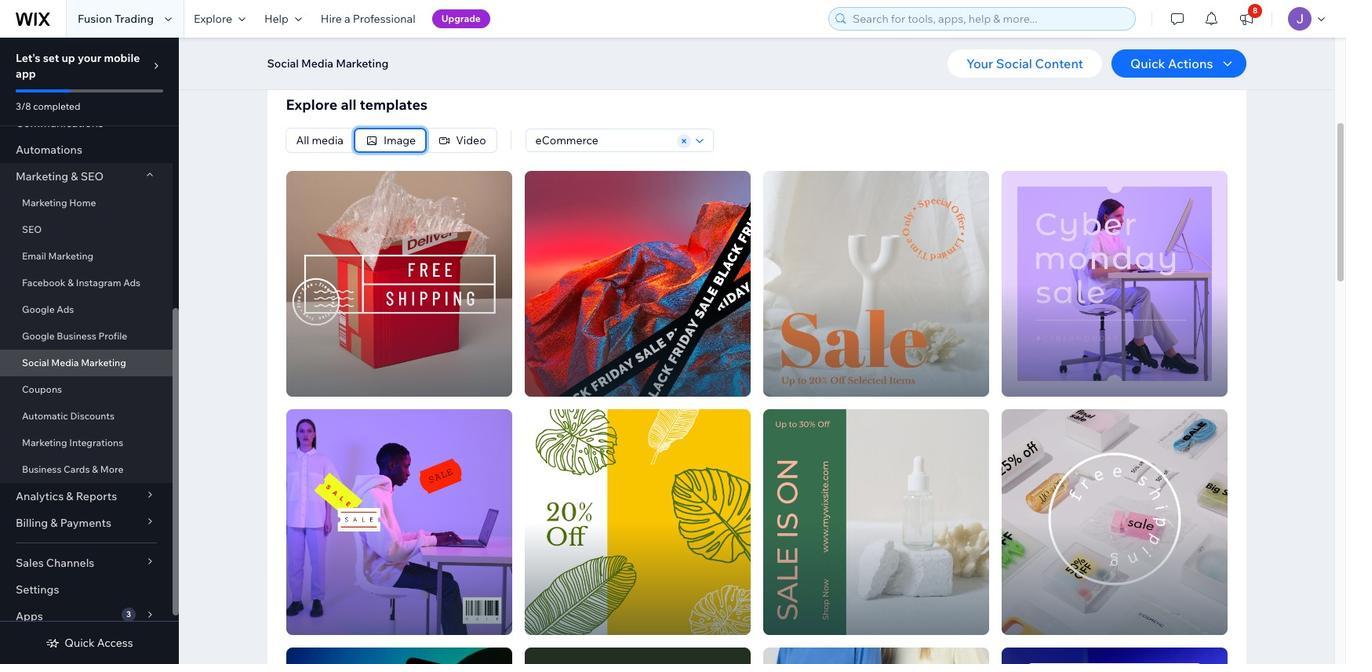 Task type: vqa. For each thing, say whether or not it's contained in the screenshot.
the bottom Media
yes



Task type: describe. For each thing, give the bounding box(es) containing it.
completed
[[33, 100, 80, 112]]

explore for explore all templates
[[286, 96, 338, 114]]

professional
[[353, 12, 415, 26]]

content
[[1035, 56, 1083, 71]]

quick access button
[[46, 636, 133, 650]]

communications button
[[0, 110, 173, 136]]

sales
[[16, 556, 44, 570]]

discounts
[[70, 410, 115, 422]]

automatic discounts link
[[0, 403, 173, 430]]

marketing & seo
[[16, 169, 104, 184]]

your social content
[[966, 56, 1083, 71]]

trading
[[114, 12, 154, 26]]

app
[[16, 67, 36, 81]]

business cards & more link
[[0, 457, 173, 483]]

media
[[312, 133, 344, 147]]

more
[[100, 464, 123, 475]]

google ads
[[22, 304, 74, 315]]

ads inside facebook & instagram ads link
[[123, 277, 141, 289]]

facebook & instagram ads
[[22, 277, 141, 289]]

social media marketing button
[[259, 52, 396, 75]]

integrations
[[69, 437, 123, 449]]

image button
[[355, 129, 426, 152]]

8 button
[[1229, 0, 1264, 38]]

business cards & more
[[22, 464, 123, 475]]

set
[[43, 51, 59, 65]]

let's
[[16, 51, 40, 65]]

social inside button
[[996, 56, 1032, 71]]

home
[[69, 197, 96, 209]]

your
[[966, 56, 993, 71]]

automations
[[16, 143, 82, 157]]

social media marketing link
[[0, 350, 173, 377]]

marketing integrations
[[22, 437, 123, 449]]

fusion trading
[[78, 12, 154, 26]]

coupons
[[22, 384, 62, 395]]

marketing integrations link
[[0, 430, 173, 457]]

business inside 'link'
[[22, 464, 62, 475]]

automatic
[[22, 410, 68, 422]]

all
[[296, 133, 309, 147]]

templates
[[360, 96, 427, 114]]

automatic discounts
[[22, 410, 115, 422]]

payments
[[60, 516, 111, 530]]

automations link
[[0, 136, 173, 163]]

coupons link
[[0, 377, 173, 403]]

8
[[1253, 5, 1258, 16]]

& for instagram
[[68, 277, 74, 289]]

all media
[[296, 133, 344, 147]]

help button
[[255, 0, 311, 38]]

hire a professional
[[321, 12, 415, 26]]

quick for quick actions
[[1130, 56, 1165, 71]]

sales channels button
[[0, 550, 173, 577]]

social media marketing for social media marketing link in the left bottom of the page
[[22, 357, 126, 369]]

all
[[341, 96, 356, 114]]

marketing & seo button
[[0, 163, 173, 190]]

social for social media marketing link in the left bottom of the page
[[22, 357, 49, 369]]

marketing inside marketing integrations link
[[22, 437, 67, 449]]

email marketing link
[[0, 243, 173, 270]]

& for seo
[[71, 169, 78, 184]]

1 vertical spatial seo
[[22, 224, 42, 235]]

quick access
[[65, 636, 133, 650]]

upgrade
[[441, 13, 481, 24]]

email
[[22, 250, 46, 262]]

analytics & reports
[[16, 489, 117, 504]]

analytics
[[16, 489, 64, 504]]

billing
[[16, 516, 48, 530]]



Task type: locate. For each thing, give the bounding box(es) containing it.
billing & payments button
[[0, 510, 173, 537]]

social media marketing for social media marketing button
[[267, 56, 389, 71]]

&
[[71, 169, 78, 184], [68, 277, 74, 289], [92, 464, 98, 475], [66, 489, 73, 504], [50, 516, 58, 530]]

1 horizontal spatial social media marketing
[[267, 56, 389, 71]]

1 vertical spatial business
[[22, 464, 62, 475]]

business down google ads link at the top
[[57, 330, 96, 342]]

marketing up facebook & instagram ads
[[48, 250, 93, 262]]

social inside button
[[267, 56, 299, 71]]

& inside facebook & instagram ads link
[[68, 277, 74, 289]]

google business profile link
[[0, 323, 173, 350]]

upgrade button
[[432, 9, 490, 28]]

actions
[[1168, 56, 1213, 71]]

& for reports
[[66, 489, 73, 504]]

google ads link
[[0, 297, 173, 323]]

image
[[384, 133, 416, 147]]

channels
[[46, 556, 94, 570]]

& left 'reports'
[[66, 489, 73, 504]]

marketing
[[336, 56, 389, 71], [16, 169, 68, 184], [22, 197, 67, 209], [48, 250, 93, 262], [81, 357, 126, 369], [22, 437, 67, 449]]

0 vertical spatial seo
[[81, 169, 104, 184]]

your
[[78, 51, 101, 65]]

marketing inside social media marketing link
[[81, 357, 126, 369]]

0 vertical spatial explore
[[194, 12, 232, 26]]

a
[[344, 12, 350, 26]]

1 horizontal spatial social
[[267, 56, 299, 71]]

marketing down marketing & seo
[[22, 197, 67, 209]]

quick left actions
[[1130, 56, 1165, 71]]

business
[[57, 330, 96, 342], [22, 464, 62, 475]]

hire
[[321, 12, 342, 26]]

media down the google business profile
[[51, 357, 79, 369]]

explore up all media
[[286, 96, 338, 114]]

google down facebook at the left of the page
[[22, 304, 55, 315]]

0 vertical spatial quick
[[1130, 56, 1165, 71]]

1 vertical spatial google
[[22, 330, 55, 342]]

social media marketing inside sidebar element
[[22, 357, 126, 369]]

3/8
[[16, 100, 31, 112]]

video
[[456, 133, 486, 147]]

ads
[[123, 277, 141, 289], [57, 304, 74, 315]]

media down hire
[[301, 56, 333, 71]]

marketing home link
[[0, 190, 173, 216]]

media for social media marketing link in the left bottom of the page
[[51, 357, 79, 369]]

1 vertical spatial media
[[51, 357, 79, 369]]

1 horizontal spatial ads
[[123, 277, 141, 289]]

Search for tools, apps, help & more... field
[[848, 8, 1130, 30]]

google for google ads
[[22, 304, 55, 315]]

seo link
[[0, 216, 173, 243]]

explore
[[194, 12, 232, 26], [286, 96, 338, 114]]

marketing inside marketing & seo popup button
[[16, 169, 68, 184]]

0 vertical spatial social media marketing
[[267, 56, 389, 71]]

social
[[996, 56, 1032, 71], [267, 56, 299, 71], [22, 357, 49, 369]]

media
[[301, 56, 333, 71], [51, 357, 79, 369]]

google down google ads
[[22, 330, 55, 342]]

ads right instagram at the top left of the page
[[123, 277, 141, 289]]

let's set up your mobile app
[[16, 51, 140, 81]]

& for payments
[[50, 516, 58, 530]]

0 horizontal spatial media
[[51, 357, 79, 369]]

all media button
[[286, 129, 354, 152]]

1 vertical spatial social media marketing
[[22, 357, 126, 369]]

0 horizontal spatial social media marketing
[[22, 357, 126, 369]]

explore all templates
[[286, 96, 427, 114]]

explore for explore
[[194, 12, 232, 26]]

help
[[264, 12, 289, 26]]

media for social media marketing button
[[301, 56, 333, 71]]

quick inside sidebar element
[[65, 636, 95, 650]]

seo up email
[[22, 224, 42, 235]]

1 horizontal spatial explore
[[286, 96, 338, 114]]

1 vertical spatial ads
[[57, 304, 74, 315]]

google
[[22, 304, 55, 315], [22, 330, 55, 342]]

quick actions
[[1130, 56, 1213, 71]]

business up analytics
[[22, 464, 62, 475]]

1 vertical spatial quick
[[65, 636, 95, 650]]

mobile
[[104, 51, 140, 65]]

seo down automations link
[[81, 169, 104, 184]]

quick left "access"
[[65, 636, 95, 650]]

media inside button
[[301, 56, 333, 71]]

social media marketing down the google business profile
[[22, 357, 126, 369]]

cards
[[64, 464, 90, 475]]

up
[[62, 51, 75, 65]]

hire a professional link
[[311, 0, 425, 38]]

& right facebook at the left of the page
[[68, 277, 74, 289]]

social down the help button
[[267, 56, 299, 71]]

billing & payments
[[16, 516, 111, 530]]

social inside sidebar element
[[22, 357, 49, 369]]

1 horizontal spatial quick
[[1130, 56, 1165, 71]]

1 google from the top
[[22, 304, 55, 315]]

marketing down "automatic"
[[22, 437, 67, 449]]

quick actions button
[[1112, 49, 1246, 78]]

2 horizontal spatial social
[[996, 56, 1032, 71]]

instagram
[[76, 277, 121, 289]]

& left more
[[92, 464, 98, 475]]

marketing inside email marketing link
[[48, 250, 93, 262]]

social media marketing down hire
[[267, 56, 389, 71]]

video button
[[427, 129, 496, 152]]

0 horizontal spatial social
[[22, 357, 49, 369]]

ads up the google business profile
[[57, 304, 74, 315]]

2 google from the top
[[22, 330, 55, 342]]

1 vertical spatial explore
[[286, 96, 338, 114]]

sidebar element
[[0, 0, 179, 664]]

marketing inside marketing home link
[[22, 197, 67, 209]]

apps
[[16, 609, 43, 624]]

All categories field
[[531, 129, 674, 151]]

sales channels
[[16, 556, 94, 570]]

0 vertical spatial media
[[301, 56, 333, 71]]

3/8 completed
[[16, 100, 80, 112]]

quick
[[1130, 56, 1165, 71], [65, 636, 95, 650]]

0 horizontal spatial explore
[[194, 12, 232, 26]]

0 horizontal spatial ads
[[57, 304, 74, 315]]

access
[[97, 636, 133, 650]]

settings
[[16, 583, 59, 597]]

& inside "business cards & more" 'link'
[[92, 464, 98, 475]]

& right billing
[[50, 516, 58, 530]]

explore left help
[[194, 12, 232, 26]]

marketing up explore all templates
[[336, 56, 389, 71]]

marketing home
[[22, 197, 96, 209]]

0 vertical spatial business
[[57, 330, 96, 342]]

reports
[[76, 489, 117, 504]]

your social content button
[[948, 49, 1102, 78]]

fusion
[[78, 12, 112, 26]]

social for social media marketing button
[[267, 56, 299, 71]]

marketing down the profile
[[81, 357, 126, 369]]

& inside billing & payments popup button
[[50, 516, 58, 530]]

0 vertical spatial ads
[[123, 277, 141, 289]]

email marketing
[[22, 250, 93, 262]]

marketing inside social media marketing button
[[336, 56, 389, 71]]

ads inside google ads link
[[57, 304, 74, 315]]

0 horizontal spatial quick
[[65, 636, 95, 650]]

communications
[[16, 116, 104, 130]]

social up "coupons"
[[22, 357, 49, 369]]

1 horizontal spatial seo
[[81, 169, 104, 184]]

marketing down "automations"
[[16, 169, 68, 184]]

3
[[126, 609, 131, 620]]

social right your
[[996, 56, 1032, 71]]

social media marketing
[[267, 56, 389, 71], [22, 357, 126, 369]]

1 horizontal spatial media
[[301, 56, 333, 71]]

google business profile
[[22, 330, 127, 342]]

social media marketing inside button
[[267, 56, 389, 71]]

& inside analytics & reports popup button
[[66, 489, 73, 504]]

0 vertical spatial google
[[22, 304, 55, 315]]

settings link
[[0, 577, 173, 603]]

seo inside popup button
[[81, 169, 104, 184]]

analytics & reports button
[[0, 483, 173, 510]]

& inside marketing & seo popup button
[[71, 169, 78, 184]]

0 horizontal spatial seo
[[22, 224, 42, 235]]

quick inside button
[[1130, 56, 1165, 71]]

media inside sidebar element
[[51, 357, 79, 369]]

facebook
[[22, 277, 66, 289]]

seo
[[81, 169, 104, 184], [22, 224, 42, 235]]

& up home
[[71, 169, 78, 184]]

profile
[[98, 330, 127, 342]]

google for google business profile
[[22, 330, 55, 342]]

facebook & instagram ads link
[[0, 270, 173, 297]]

quick for quick access
[[65, 636, 95, 650]]



